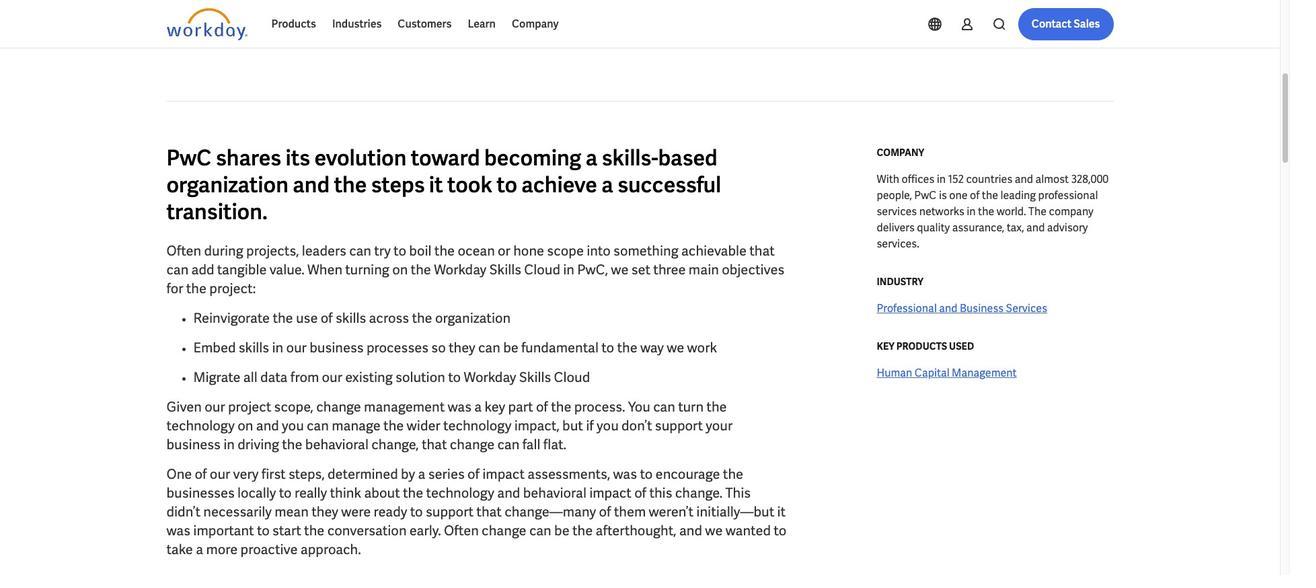 Task type: describe. For each thing, give the bounding box(es) containing it.
of right use
[[321, 309, 333, 327]]

to up early.
[[410, 503, 423, 521]]

locally
[[237, 484, 276, 502]]

the up approach. at the bottom left
[[304, 522, 324, 540]]

your
[[706, 417, 733, 435]]

the down change—many
[[572, 522, 593, 540]]

tax,
[[1007, 221, 1024, 235]]

0 vertical spatial change
[[316, 398, 361, 416]]

0 vertical spatial business
[[310, 339, 364, 357]]

work
[[687, 339, 717, 357]]

our up from
[[286, 339, 307, 357]]

behavioral inside given our project scope, change management was a key part of the process. you can turn the technology on and you can manage the wider technology impact, but if you don't support your business in driving the behavioral change, that change can fall flat.
[[305, 436, 369, 453]]

offices
[[902, 172, 935, 186]]

the down boil
[[411, 261, 431, 279]]

change inside one of our very first steps, determined by a series of impact assessments, was to encourage the businesses locally to really think about the technology and behavioral impact of this change. this didn't necessarily mean they were ready to support that change—many of them weren't initially—but it was important to start the conversation early. often change can be the afterthought, and we wanted to take a more proactive approach.
[[482, 522, 526, 540]]

achieve
[[522, 171, 597, 199]]

a right achieve
[[601, 171, 613, 199]]

company
[[1049, 205, 1094, 219]]

flat.
[[543, 436, 566, 453]]

management
[[952, 366, 1017, 380]]

migrated
[[812, 17, 856, 32]]

countries
[[966, 172, 1013, 186]]

often inside often during projects, leaders can try to boil the ocean or hone scope into something achievable that can add tangible value. when turning on the workday skills cloud in pwc, we set three main objectives for the project:
[[166, 242, 201, 260]]

becoming
[[484, 144, 581, 172]]

can left fall
[[498, 436, 520, 453]]

evolution
[[314, 144, 407, 172]]

pwc inside the with offices in 152 countries and almost 328,000 people, pwc is one of the leading professional services networks in the world. the company delivers quality assurance, tax, and advisory services.
[[914, 188, 937, 202]]

toward
[[411, 144, 480, 172]]

technology down given
[[166, 417, 235, 435]]

advance
[[304, 17, 345, 32]]

our right from
[[322, 369, 342, 386]]

and down weren't
[[679, 522, 702, 540]]

hone
[[513, 242, 544, 260]]

existing
[[345, 369, 393, 386]]

world.
[[997, 205, 1026, 219]]

into
[[587, 242, 611, 260]]

during
[[204, 242, 243, 260]]

impact,
[[514, 417, 560, 435]]

they inside one of our very first steps, determined by a series of impact assessments, was to encourage the businesses locally to really think about the technology and behavioral impact of this change. this didn't necessarily mean they were ready to support that change—many of them weren't initially—but it was important to start the conversation early. often change can be the afterthought, and we wanted to take a more proactive approach.
[[312, 503, 338, 521]]

value.
[[270, 261, 305, 279]]

and up change—many
[[497, 484, 520, 502]]

and inside pwc shares its evolution toward becoming a skills-based organization and the steps it took to achieve a successful transition.
[[293, 171, 330, 199]]

1 horizontal spatial we
[[667, 339, 684, 357]]

of up businesses
[[195, 466, 207, 483]]

them
[[614, 503, 646, 521]]

utilized
[[166, 17, 203, 32]]

important
[[193, 522, 254, 540]]

the left way
[[617, 339, 638, 357]]

support inside given our project scope, change management was a key part of the process. you can turn the technology on and you can manage the wider technology impact, but if you don't support your business in driving the behavioral change, that change can fall flat.
[[655, 417, 703, 435]]

the up assurance,
[[978, 205, 994, 219]]

to up the proactive
[[257, 522, 270, 540]]

successful
[[618, 171, 721, 199]]

machine
[[206, 17, 248, 32]]

all for migrate
[[243, 369, 257, 386]]

in up scope,
[[272, 339, 283, 357]]

learning
[[250, 17, 289, 32]]

1 horizontal spatial impact
[[589, 484, 632, 502]]

you
[[628, 398, 650, 416]]

2 you from the left
[[597, 417, 619, 435]]

turn
[[678, 398, 704, 416]]

and left business
[[939, 301, 958, 316]]

think
[[330, 484, 361, 502]]

with offices in 152 countries and almost 328,000 people, pwc is one of the leading professional services networks in the world. the company delivers quality assurance, tax, and advisory services.
[[877, 172, 1109, 251]]

contact sales link
[[1018, 8, 1114, 40]]

fundamental
[[521, 339, 599, 357]]

skills left across
[[336, 309, 366, 327]]

across
[[369, 309, 409, 327]]

the
[[1029, 205, 1047, 219]]

its
[[286, 144, 310, 172]]

0 horizontal spatial impact
[[482, 466, 525, 483]]

the right boil
[[434, 242, 455, 260]]

processes
[[367, 339, 429, 357]]

one
[[166, 466, 192, 483]]

steps,
[[289, 466, 325, 483]]

initially—but
[[696, 503, 774, 521]]

very
[[233, 466, 259, 483]]

this
[[649, 484, 672, 502]]

change—many
[[505, 503, 596, 521]]

mean
[[275, 503, 309, 521]]

the up but
[[551, 398, 571, 416]]

to down the embed skills in our business processes so they can be fundamental to the way we work
[[448, 369, 461, 386]]

industry
[[877, 276, 924, 288]]

we inside one of our very first steps, determined by a series of impact assessments, was to encourage the businesses locally to really think about the technology and behavioral impact of this change. this didn't necessarily mean they were ready to support that change—many of them weren't initially—but it was important to start the conversation early. often change can be the afterthought, and we wanted to take a more proactive approach.
[[705, 522, 723, 540]]

2 vertical spatial was
[[166, 522, 190, 540]]

to right learning
[[292, 17, 302, 32]]

based
[[658, 144, 718, 172]]

proactive
[[241, 541, 298, 558]]

almost
[[1036, 172, 1069, 186]]

assessments,
[[528, 466, 610, 483]]

by
[[401, 466, 415, 483]]

objectives
[[722, 261, 785, 279]]

0 vertical spatial they
[[449, 339, 475, 357]]

the down the add
[[186, 280, 207, 297]]

1 you from the left
[[282, 417, 304, 435]]

technology down the key
[[443, 417, 512, 435]]

add
[[191, 261, 214, 279]]

turning
[[345, 261, 389, 279]]

cloud inside often during projects, leaders can try to boil the ocean or hone scope into something achievable that can add tangible value. when turning on the workday skills cloud in pwc, we set three main objectives for the project:
[[524, 261, 560, 279]]

company
[[512, 17, 559, 31]]

the up change,
[[384, 417, 404, 435]]

about
[[364, 484, 400, 502]]

of left 90%
[[533, 15, 543, 30]]

key
[[485, 398, 505, 416]]

skills down reinvigorate
[[239, 339, 269, 357]]

the down countries
[[982, 188, 998, 202]]

328,000
[[1071, 172, 1109, 186]]

the up the steps,
[[282, 436, 302, 453]]

change,
[[372, 436, 419, 453]]

services
[[1006, 301, 1047, 316]]

of right series
[[468, 466, 480, 483]]

on inside given our project scope, change management was a key part of the process. you can turn the technology on and you can manage the wider technology impact, but if you don't support your business in driving the behavioral change, that change can fall flat.
[[238, 417, 253, 435]]

our inside one of our very first steps, determined by a series of impact assessments, was to encourage the businesses locally to really think about the technology and behavioral impact of this change. this didn't necessarily mean they were ready to support that change—many of them weren't initially—but it was important to start the conversation early. often change can be the afterthought, and we wanted to take a more proactive approach.
[[210, 466, 230, 483]]

migrate
[[193, 369, 241, 386]]

in up assurance,
[[967, 205, 976, 219]]

all for migrated
[[859, 17, 870, 32]]

in left year at top
[[641, 15, 650, 30]]

skills right advance
[[347, 17, 372, 32]]

0 vertical spatial workday
[[909, 17, 951, 32]]

was inside given our project scope, change management was a key part of the process. you can turn the technology on and you can manage the wider technology impact, but if you don't support your business in driving the behavioral change, that change can fall flat.
[[448, 398, 472, 416]]

driving
[[238, 436, 279, 453]]

our inside given our project scope, change management was a key part of the process. you can turn the technology on and you can manage the wider technology impact, but if you don't support your business in driving the behavioral change, that change can fall flat.
[[205, 398, 225, 416]]

wider
[[407, 417, 440, 435]]

of inside the with offices in 152 countries and almost 328,000 people, pwc is one of the leading professional services networks in the world. the company delivers quality assurance, tax, and advisory services.
[[970, 188, 980, 202]]

shares
[[216, 144, 281, 172]]

learn
[[468, 17, 496, 31]]

to inside often during projects, leaders can try to boil the ocean or hone scope into something achievable that can add tangible value. when turning on the workday skills cloud in pwc, we set three main objectives for the project:
[[394, 242, 406, 260]]

way
[[640, 339, 664, 357]]

professional
[[877, 301, 937, 316]]

skills-
[[602, 144, 658, 172]]

part
[[508, 398, 533, 416]]

with
[[877, 172, 900, 186]]



Task type: vqa. For each thing, say whether or not it's contained in the screenshot.
second "Watch Video"
no



Task type: locate. For each thing, give the bounding box(es) containing it.
0 horizontal spatial one
[[652, 15, 671, 30]]

key
[[877, 340, 895, 353]]

1 vertical spatial often
[[444, 522, 479, 540]]

change down change—many
[[482, 522, 526, 540]]

the up this
[[723, 466, 743, 483]]

to right try
[[394, 242, 406, 260]]

all up project
[[243, 369, 257, 386]]

1 vertical spatial workday
[[434, 261, 487, 279]]

a inside given our project scope, change management was a key part of the process. you can turn the technology on and you can manage the wider technology impact, but if you don't support your business in driving the behavioral change, that change can fall flat.
[[475, 398, 482, 416]]

0 vertical spatial support
[[655, 417, 703, 435]]

pwc left shares at the top left
[[166, 144, 212, 172]]

that inside often during projects, leaders can try to boil the ocean or hone scope into something achievable that can add tangible value. when turning on the workday skills cloud in pwc, we set three main objectives for the project:
[[750, 242, 775, 260]]

be
[[503, 339, 519, 357], [554, 522, 570, 540]]

skills inside often during projects, leaders can try to boil the ocean or hone scope into something achievable that can add tangible value. when turning on the workday skills cloud in pwc, we set three main objectives for the project:
[[489, 261, 521, 279]]

all
[[859, 17, 870, 32], [243, 369, 257, 386]]

it left took
[[429, 171, 443, 199]]

behavioral inside one of our very first steps, determined by a series of impact assessments, was to encourage the businesses locally to really think about the technology and behavioral impact of this change. this didn't necessarily mean they were ready to support that change—many of them weren't initially—but it was important to start the conversation early. often change can be the afterthought, and we wanted to take a more proactive approach.
[[523, 484, 587, 502]]

was left the key
[[448, 398, 472, 416]]

one left year at top
[[652, 15, 671, 30]]

1 horizontal spatial was
[[448, 398, 472, 416]]

go to the homepage image
[[166, 8, 247, 40]]

and down the
[[1027, 221, 1045, 235]]

leaders
[[302, 242, 346, 260]]

1 vertical spatial be
[[554, 522, 570, 540]]

business inside given our project scope, change management was a key part of the process. you can turn the technology on and you can manage the wider technology impact, but if you don't support your business in driving the behavioral change, that change can fall flat.
[[166, 436, 221, 453]]

1 horizontal spatial that
[[476, 503, 502, 521]]

series
[[428, 466, 465, 483]]

the
[[334, 171, 367, 199], [982, 188, 998, 202], [978, 205, 994, 219], [434, 242, 455, 260], [411, 261, 431, 279], [186, 280, 207, 297], [273, 309, 293, 327], [412, 309, 432, 327], [617, 339, 638, 357], [551, 398, 571, 416], [707, 398, 727, 416], [384, 417, 404, 435], [282, 436, 302, 453], [723, 466, 743, 483], [403, 484, 423, 502], [304, 522, 324, 540], [572, 522, 593, 540]]

1 vertical spatial we
[[667, 339, 684, 357]]

if
[[586, 417, 594, 435]]

1 horizontal spatial on
[[392, 261, 408, 279]]

1 horizontal spatial be
[[554, 522, 570, 540]]

it
[[429, 171, 443, 199], [777, 503, 786, 521]]

was
[[448, 398, 472, 416], [613, 466, 637, 483], [166, 522, 190, 540]]

0 horizontal spatial data
[[260, 369, 288, 386]]

impact up them
[[589, 484, 632, 502]]

the right across
[[412, 309, 432, 327]]

business down reinvigorate the use of skills across the organization
[[310, 339, 364, 357]]

in inside given our project scope, change management was a key part of the process. you can turn the technology on and you can manage the wider technology impact, but if you don't support your business in driving the behavioral change, that change can fall flat.
[[223, 436, 235, 453]]

be inside one of our very first steps, determined by a series of impact assessments, was to encourage the businesses locally to really think about the technology and behavioral impact of this change. this didn't necessarily mean they were ready to support that change—many of them weren't initially—but it was important to start the conversation early. often change can be the afterthought, and we wanted to take a more proactive approach.
[[554, 522, 570, 540]]

0 horizontal spatial pwc
[[166, 144, 212, 172]]

we inside often during projects, leaders can try to boil the ocean or hone scope into something achievable that can add tangible value. when turning on the workday skills cloud in pwc, we set three main objectives for the project:
[[611, 261, 629, 279]]

something
[[614, 242, 679, 260]]

0 vertical spatial all
[[859, 17, 870, 32]]

or
[[498, 242, 511, 260]]

organization up during
[[166, 171, 288, 199]]

projects,
[[246, 242, 299, 260]]

it inside pwc shares its evolution toward becoming a skills-based organization and the steps it took to achieve a successful transition.
[[429, 171, 443, 199]]

0 horizontal spatial it
[[429, 171, 443, 199]]

1 horizontal spatial it
[[777, 503, 786, 521]]

increase
[[489, 15, 531, 30]]

and up leaders
[[293, 171, 330, 199]]

152
[[948, 172, 964, 186]]

technology down series
[[426, 484, 494, 502]]

in inside often during projects, leaders can try to boil the ocean or hone scope into something achievable that can add tangible value. when turning on the workday skills cloud in pwc, we set three main objectives for the project:
[[563, 261, 574, 279]]

1 vertical spatial it
[[777, 503, 786, 521]]

0 vertical spatial pwc
[[166, 144, 212, 172]]

1 horizontal spatial organization
[[435, 309, 511, 327]]

approach.
[[301, 541, 361, 558]]

in down scope
[[563, 261, 574, 279]]

support down turn
[[655, 417, 703, 435]]

a left skills- on the top
[[586, 144, 598, 172]]

to right migrated
[[896, 17, 906, 32]]

our down migrate
[[205, 398, 225, 416]]

that left change—many
[[476, 503, 502, 521]]

embed
[[193, 339, 236, 357]]

the left use
[[273, 309, 293, 327]]

that inside one of our very first steps, determined by a series of impact assessments, was to encourage the businesses locally to really think about the technology and behavioral impact of this change. this didn't necessarily mean they were ready to support that change—many of them weren't initially—but it was important to start the conversation early. often change can be the afterthought, and we wanted to take a more proactive approach.
[[476, 503, 502, 521]]

be left fundamental at bottom
[[503, 339, 519, 357]]

0 horizontal spatial organization
[[166, 171, 288, 199]]

customers
[[398, 17, 452, 31]]

to up mean
[[279, 484, 292, 502]]

2 vertical spatial change
[[482, 522, 526, 540]]

0 horizontal spatial all
[[243, 369, 257, 386]]

learn button
[[460, 8, 504, 40]]

1 horizontal spatial business
[[310, 339, 364, 357]]

1 horizontal spatial one
[[949, 188, 968, 202]]

2 vertical spatial that
[[476, 503, 502, 521]]

1 horizontal spatial often
[[444, 522, 479, 540]]

one of our very first steps, determined by a series of impact assessments, was to encourage the businesses locally to really think about the technology and behavioral impact of this change. this didn't necessarily mean they were ready to support that change—many of them weren't initially—but it was important to start the conversation early. often change can be the afterthought, and we wanted to take a more proactive approach.
[[166, 466, 787, 558]]

and inside given our project scope, change management was a key part of the process. you can turn the technology on and you can manage the wider technology impact, but if you don't support your business in driving the behavioral change, that change can fall flat.
[[256, 417, 279, 435]]

0 horizontal spatial business
[[166, 436, 221, 453]]

determined
[[328, 466, 398, 483]]

can inside one of our very first steps, determined by a series of impact assessments, was to encourage the businesses locally to really think about the technology and behavioral impact of this change. this didn't necessarily mean they were ready to support that change—many of them weren't initially—but it was important to start the conversation early. often change can be the afterthought, and we wanted to take a more proactive approach.
[[529, 522, 551, 540]]

skills right recorded
[[614, 15, 639, 30]]

behavioral down manage
[[305, 436, 369, 453]]

on inside often during projects, leaders can try to boil the ocean or hone scope into something achievable that can add tangible value. when turning on the workday skills cloud in pwc, we set three main objectives for the project:
[[392, 261, 408, 279]]

on down project
[[238, 417, 253, 435]]

three
[[653, 261, 686, 279]]

1 horizontal spatial all
[[859, 17, 870, 32]]

early.
[[410, 522, 441, 540]]

the down the by
[[403, 484, 423, 502]]

take
[[166, 541, 193, 558]]

0 vertical spatial data
[[872, 17, 894, 32]]

that down wider
[[422, 436, 447, 453]]

services.
[[877, 237, 920, 251]]

0 vertical spatial organization
[[166, 171, 288, 199]]

0 vertical spatial skills
[[953, 17, 979, 32]]

utilized machine learning to advance skills
[[166, 17, 372, 32]]

encourage
[[656, 466, 720, 483]]

1 vertical spatial skills
[[489, 261, 521, 279]]

and
[[293, 171, 330, 199], [1015, 172, 1033, 186], [1027, 221, 1045, 235], [939, 301, 958, 316], [256, 417, 279, 435], [497, 484, 520, 502], [679, 522, 702, 540]]

0 vertical spatial be
[[503, 339, 519, 357]]

2 vertical spatial we
[[705, 522, 723, 540]]

businesses
[[166, 484, 235, 502]]

0 vertical spatial we
[[611, 261, 629, 279]]

ocean
[[458, 242, 495, 260]]

company button
[[504, 8, 567, 40]]

was up them
[[613, 466, 637, 483]]

pwc inside pwc shares its evolution toward becoming a skills-based organization and the steps it took to achieve a successful transition.
[[166, 144, 212, 172]]

change up manage
[[316, 398, 361, 416]]

1 vertical spatial impact
[[589, 484, 632, 502]]

from
[[290, 369, 319, 386]]

2 vertical spatial skills
[[519, 369, 551, 386]]

of left them
[[599, 503, 611, 521]]

can up the for
[[166, 261, 189, 279]]

and up leading
[[1015, 172, 1033, 186]]

products
[[271, 17, 316, 31]]

1 vertical spatial was
[[613, 466, 637, 483]]

can right you
[[653, 398, 675, 416]]

sales
[[1074, 17, 1100, 31]]

often during projects, leaders can try to boil the ocean or hone scope into something achievable that can add tangible value. when turning on the workday skills cloud in pwc, we set three main objectives for the project:
[[166, 242, 785, 297]]

to inside pwc shares its evolution toward becoming a skills-based organization and the steps it took to achieve a successful transition.
[[497, 171, 517, 199]]

capital
[[915, 366, 950, 380]]

scope,
[[274, 398, 313, 416]]

we left set at the top
[[611, 261, 629, 279]]

start
[[273, 522, 301, 540]]

organization inside pwc shares its evolution toward becoming a skills-based organization and the steps it took to achieve a successful transition.
[[166, 171, 288, 199]]

1 vertical spatial all
[[243, 369, 257, 386]]

you down scope,
[[282, 417, 304, 435]]

1 vertical spatial cloud
[[524, 261, 560, 279]]

they right so at the left bottom
[[449, 339, 475, 357]]

migrated all data to workday skills cloud
[[812, 17, 1010, 32]]

support up early.
[[426, 503, 474, 521]]

of left 'this'
[[634, 484, 647, 502]]

really
[[295, 484, 327, 502]]

0 vertical spatial was
[[448, 398, 472, 416]]

don't
[[622, 417, 652, 435]]

professional and business services link
[[877, 301, 1047, 317]]

data for from
[[260, 369, 288, 386]]

year
[[673, 15, 694, 30]]

used
[[949, 340, 974, 353]]

services
[[877, 205, 917, 219]]

products
[[897, 340, 947, 353]]

1 horizontal spatial they
[[449, 339, 475, 357]]

management
[[364, 398, 445, 416]]

cloud
[[981, 17, 1010, 32], [524, 261, 560, 279], [554, 369, 590, 386]]

technology inside one of our very first steps, determined by a series of impact assessments, was to encourage the businesses locally to really think about the technology and behavioral impact of this change. this didn't necessarily mean they were ready to support that change—many of them weren't initially—but it was important to start the conversation early. often change can be the afterthought, and we wanted to take a more proactive approach.
[[426, 484, 494, 502]]

necessarily
[[203, 503, 272, 521]]

0 vertical spatial behavioral
[[305, 436, 369, 453]]

so
[[431, 339, 446, 357]]

behavioral
[[305, 436, 369, 453], [523, 484, 587, 502]]

support inside one of our very first steps, determined by a series of impact assessments, was to encourage the businesses locally to really think about the technology and behavioral impact of this change. this didn't necessarily mean they were ready to support that change—many of them weren't initially—but it was important to start the conversation early. often change can be the afterthought, and we wanted to take a more proactive approach.
[[426, 503, 474, 521]]

1 vertical spatial behavioral
[[523, 484, 587, 502]]

0 horizontal spatial often
[[166, 242, 201, 260]]

we down 'initially—but'
[[705, 522, 723, 540]]

1 vertical spatial pwc
[[914, 188, 937, 202]]

pwc left 'is'
[[914, 188, 937, 202]]

it inside one of our very first steps, determined by a series of impact assessments, was to encourage the businesses locally to really think about the technology and behavioral impact of this change. this didn't necessarily mean they were ready to support that change—many of them weren't initially—but it was important to start the conversation early. often change can be the afterthought, and we wanted to take a more proactive approach.
[[777, 503, 786, 521]]

we right way
[[667, 339, 684, 357]]

the up your
[[707, 398, 727, 416]]

it right 'initially—but'
[[777, 503, 786, 521]]

1 vertical spatial on
[[238, 417, 253, 435]]

pwc,
[[577, 261, 608, 279]]

1 horizontal spatial support
[[655, 417, 703, 435]]

can up turning in the top left of the page
[[349, 242, 371, 260]]

change up series
[[450, 436, 495, 453]]

data for to
[[872, 17, 894, 32]]

0 horizontal spatial be
[[503, 339, 519, 357]]

the inside pwc shares its evolution toward becoming a skills-based organization and the steps it took to achieve a successful transition.
[[334, 171, 367, 199]]

use
[[296, 309, 318, 327]]

workday inside often during projects, leaders can try to boil the ocean or hone scope into something achievable that can add tangible value. when turning on the workday skills cloud in pwc, we set three main objectives for the project:
[[434, 261, 487, 279]]

project
[[228, 398, 271, 416]]

of inside given our project scope, change management was a key part of the process. you can turn the technology on and you can manage the wider technology impact, but if you don't support your business in driving the behavioral change, that change can fall flat.
[[536, 398, 548, 416]]

2 vertical spatial cloud
[[554, 369, 590, 386]]

set
[[631, 261, 651, 279]]

1 vertical spatial change
[[450, 436, 495, 453]]

0 vertical spatial often
[[166, 242, 201, 260]]

increase of 90% recorded skills in one year
[[489, 15, 694, 30]]

2 vertical spatial workday
[[464, 369, 516, 386]]

0 vertical spatial cloud
[[981, 17, 1010, 32]]

and up driving
[[256, 417, 279, 435]]

0 horizontal spatial behavioral
[[305, 436, 369, 453]]

organization
[[166, 171, 288, 199], [435, 309, 511, 327]]

can down change—many
[[529, 522, 551, 540]]

0 horizontal spatial we
[[611, 261, 629, 279]]

2 horizontal spatial that
[[750, 242, 775, 260]]

a left the key
[[475, 398, 482, 416]]

on right turning in the top left of the page
[[392, 261, 408, 279]]

1 vertical spatial support
[[426, 503, 474, 521]]

to up 'this'
[[640, 466, 653, 483]]

often right early.
[[444, 522, 479, 540]]

0 horizontal spatial that
[[422, 436, 447, 453]]

given
[[166, 398, 202, 416]]

one
[[652, 15, 671, 30], [949, 188, 968, 202]]

that up objectives
[[750, 242, 775, 260]]

took
[[447, 171, 492, 199]]

2 horizontal spatial was
[[613, 466, 637, 483]]

process.
[[574, 398, 625, 416]]

to left way
[[602, 339, 614, 357]]

they down really
[[312, 503, 338, 521]]

didn't
[[166, 503, 201, 521]]

0 horizontal spatial on
[[238, 417, 253, 435]]

be down change—many
[[554, 522, 570, 540]]

0 horizontal spatial support
[[426, 503, 474, 521]]

often inside one of our very first steps, determined by a series of impact assessments, was to encourage the businesses locally to really think about the technology and behavioral impact of this change. this didn't necessarily mean they were ready to support that change—many of them weren't initially—but it was important to start the conversation early. often change can be the afterthought, and we wanted to take a more proactive approach.
[[444, 522, 479, 540]]

0 vertical spatial one
[[652, 15, 671, 30]]

0 horizontal spatial was
[[166, 522, 190, 540]]

0 vertical spatial impact
[[482, 466, 525, 483]]

0 horizontal spatial you
[[282, 417, 304, 435]]

impact
[[482, 466, 525, 483], [589, 484, 632, 502]]

2 horizontal spatial we
[[705, 522, 723, 540]]

behavioral up change—many
[[523, 484, 587, 502]]

impact down fall
[[482, 466, 525, 483]]

to right wanted
[[774, 522, 787, 540]]

0 vertical spatial on
[[392, 261, 408, 279]]

pwc
[[166, 144, 212, 172], [914, 188, 937, 202]]

1 horizontal spatial you
[[597, 417, 619, 435]]

1 vertical spatial business
[[166, 436, 221, 453]]

we
[[611, 261, 629, 279], [667, 339, 684, 357], [705, 522, 723, 540]]

manage
[[332, 417, 381, 435]]

scope
[[547, 242, 584, 260]]

to right took
[[497, 171, 517, 199]]

90%
[[545, 15, 566, 30]]

one inside the with offices in 152 countries and almost 328,000 people, pwc is one of the leading professional services networks in the world. the company delivers quality assurance, tax, and advisory services.
[[949, 188, 968, 202]]

0 vertical spatial it
[[429, 171, 443, 199]]

1 vertical spatial organization
[[435, 309, 511, 327]]

1 vertical spatial data
[[260, 369, 288, 386]]

1 vertical spatial that
[[422, 436, 447, 453]]

you right if on the bottom
[[597, 417, 619, 435]]

business up "one"
[[166, 436, 221, 453]]

weren't
[[649, 503, 694, 521]]

is
[[939, 188, 947, 202]]

can right so at the left bottom
[[478, 339, 500, 357]]

boil
[[409, 242, 432, 260]]

1 vertical spatial one
[[949, 188, 968, 202]]

contact
[[1032, 17, 1072, 31]]

1 horizontal spatial data
[[872, 17, 894, 32]]

1 horizontal spatial pwc
[[914, 188, 937, 202]]

organization up the embed skills in our business processes so they can be fundamental to the way we work
[[435, 309, 511, 327]]

of up impact,
[[536, 398, 548, 416]]

in left driving
[[223, 436, 235, 453]]

a right the by
[[418, 466, 425, 483]]

cloud left contact
[[981, 17, 1010, 32]]

human
[[877, 366, 912, 380]]

data left from
[[260, 369, 288, 386]]

embed skills in our business processes so they can be fundamental to the way we work
[[193, 339, 717, 357]]

often up the add
[[166, 242, 201, 260]]

a right take
[[196, 541, 203, 558]]

the left "steps"
[[334, 171, 367, 199]]

professional and business services
[[877, 301, 1047, 316]]

business
[[310, 339, 364, 357], [166, 436, 221, 453]]

data right migrated
[[872, 17, 894, 32]]

1 horizontal spatial behavioral
[[523, 484, 587, 502]]

was up take
[[166, 522, 190, 540]]

more
[[206, 541, 238, 558]]

that inside given our project scope, change management was a key part of the process. you can turn the technology on and you can manage the wider technology impact, but if you don't support your business in driving the behavioral change, that change can fall flat.
[[422, 436, 447, 453]]

business
[[960, 301, 1004, 316]]

cloud down fundamental at bottom
[[554, 369, 590, 386]]

products button
[[263, 8, 324, 40]]

0 horizontal spatial they
[[312, 503, 338, 521]]

0 vertical spatial that
[[750, 242, 775, 260]]

in left 152
[[937, 172, 946, 186]]

can down scope,
[[307, 417, 329, 435]]

1 vertical spatial they
[[312, 503, 338, 521]]



